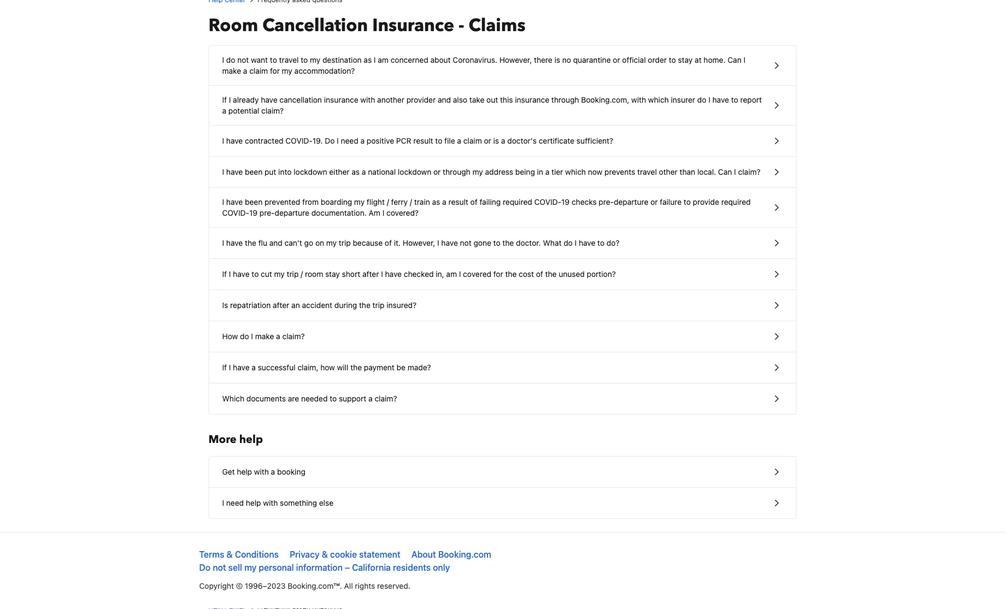 Task type: describe. For each thing, give the bounding box(es) containing it.
booking.com™.
[[288, 582, 342, 591]]

2 horizontal spatial trip
[[373, 301, 385, 310]]

about
[[412, 550, 436, 560]]

help inside button
[[246, 499, 261, 508]]

claim,
[[298, 363, 318, 372]]

documentation.
[[311, 209, 367, 218]]

do inside if i already have cancellation insurance with another provider and also take out this insurance through booking.com, with which insurer do i have to report a potential claim?
[[698, 95, 707, 104]]

with left booking
[[254, 468, 269, 477]]

–
[[345, 563, 350, 573]]

coronavirus.
[[453, 55, 497, 65]]

get help with a booking button
[[209, 457, 796, 488]]

as inside i do not want to travel to my destination as i am concerned about coronavirus. however, there is no quarantine or official order to stay at home. can i make a claim for my accommodation?
[[364, 55, 372, 65]]

1 horizontal spatial covid-
[[286, 136, 313, 145]]

do inside how do i make a claim? button
[[240, 332, 249, 341]]

am
[[369, 209, 380, 218]]

been for prevented
[[245, 198, 263, 207]]

if i have a successful claim, how will the payment be made?
[[222, 363, 431, 372]]

or inside i do not want to travel to my destination as i am concerned about coronavirus. however, there is no quarantine or official order to stay at home. can i make a claim for my accommodation?
[[613, 55, 620, 65]]

i have the flu and can't go on my trip because of it. however, i have not gone to the doctor. what do i have to do? button
[[209, 228, 796, 259]]

another
[[377, 95, 405, 104]]

doctor's
[[507, 136, 537, 145]]

0 vertical spatial 19
[[562, 198, 570, 207]]

support
[[339, 394, 366, 403]]

during
[[334, 301, 357, 310]]

sell
[[228, 563, 242, 573]]

how do i make a claim?
[[222, 332, 305, 341]]

which inside 'button'
[[565, 168, 586, 177]]

have left cut
[[233, 270, 250, 279]]

a inside i do not want to travel to my destination as i am concerned about coronavirus. however, there is no quarantine or official order to stay at home. can i make a claim for my accommodation?
[[243, 66, 247, 75]]

have inside 'button'
[[226, 168, 243, 177]]

i have been put into lockdown either as a national lockdown or through my address being in a tier which now prevents travel other than local. can i claim? button
[[209, 157, 796, 188]]

do not sell my personal information – california residents only link
[[199, 563, 450, 573]]

have left the report
[[713, 95, 729, 104]]

room
[[305, 270, 323, 279]]

after inside button
[[273, 301, 289, 310]]

1 vertical spatial 19
[[249, 209, 258, 218]]

i have contracted covid-19. do i need a positive pcr result to file a claim or is a doctor's certificate sufficient? button
[[209, 126, 796, 157]]

1 horizontal spatial pre-
[[599, 198, 614, 207]]

report
[[741, 95, 762, 104]]

address
[[485, 168, 513, 177]]

if i already have cancellation insurance with another provider and also take out this insurance through booking.com, with which insurer do i have to report a potential claim?
[[222, 95, 762, 115]]

get help with a booking
[[222, 468, 306, 477]]

now
[[588, 168, 603, 177]]

to left file
[[435, 136, 442, 145]]

accommodation?
[[295, 66, 355, 75]]

portion?
[[587, 270, 616, 279]]

1 horizontal spatial make
[[255, 332, 274, 341]]

which inside if i already have cancellation insurance with another provider and also take out this insurance through booking.com, with which insurer do i have to report a potential claim?
[[648, 95, 669, 104]]

is for there
[[555, 55, 560, 65]]

claims
[[469, 14, 526, 37]]

& for terms
[[227, 550, 233, 560]]

file
[[445, 136, 455, 145]]

a right file
[[457, 136, 461, 145]]

and inside if i already have cancellation insurance with another provider and also take out this insurance through booking.com, with which insurer do i have to report a potential claim?
[[438, 95, 451, 104]]

concerned
[[391, 55, 428, 65]]

information
[[296, 563, 343, 573]]

checks
[[572, 198, 597, 207]]

-
[[459, 14, 464, 37]]

i do not want to travel to my destination as i am concerned about coronavirus. however, there is no quarantine or official order to stay at home. can i make a claim for my accommodation? button
[[209, 46, 796, 86]]

claim? inside 'button'
[[738, 168, 761, 177]]

positive
[[367, 136, 394, 145]]

1 required from the left
[[503, 198, 532, 207]]

if for if i already have cancellation insurance with another provider and also take out this insurance through booking.com, with which insurer do i have to report a potential claim?
[[222, 95, 227, 104]]

from
[[302, 198, 319, 207]]

stay inside if i have to cut my trip / room stay short after i have checked in, am i covered for the cost of the unused portion? button
[[325, 270, 340, 279]]

room
[[209, 14, 258, 37]]

ferry
[[391, 198, 408, 207]]

or inside i have been prevented from boarding my flight / ferry / train as a result of failing required covid-19 checks pre-departure or failure to provide required covid-19 pre-departure documentation. am i covered?
[[651, 198, 658, 207]]

a left successful
[[252, 363, 256, 372]]

order
[[648, 55, 667, 65]]

in,
[[436, 270, 444, 279]]

to left cut
[[252, 270, 259, 279]]

make inside i do not want to travel to my destination as i am concerned about coronavirus. however, there is no quarantine or official order to stay at home. can i make a claim for my accommodation?
[[222, 66, 241, 75]]

on
[[315, 239, 324, 248]]

if i have to cut my trip / room stay short after i have checked in, am i covered for the cost of the unused portion? button
[[209, 259, 796, 290]]

in
[[537, 168, 543, 177]]

gone
[[474, 239, 491, 248]]

have up the in,
[[441, 239, 458, 248]]

do inside button
[[325, 136, 335, 145]]

terms
[[199, 550, 224, 560]]

prevented
[[265, 198, 300, 207]]

cookie
[[330, 550, 357, 560]]

as inside i have been prevented from boarding my flight / ferry / train as a result of failing required covid-19 checks pre-departure or failure to provide required covid-19 pre-departure documentation. am i covered?
[[432, 198, 440, 207]]

which documents are needed to support a claim? button
[[209, 384, 796, 414]]

claim? inside if i already have cancellation insurance with another provider and also take out this insurance through booking.com, with which insurer do i have to report a potential claim?
[[261, 106, 284, 115]]

sufficient?
[[577, 136, 614, 145]]

claim inside i do not want to travel to my destination as i am concerned about coronavirus. however, there is no quarantine or official order to stay at home. can i make a claim for my accommodation?
[[249, 66, 268, 75]]

insurer
[[671, 95, 695, 104]]

something
[[280, 499, 317, 508]]

1 insurance from the left
[[324, 95, 358, 104]]

how do i make a claim? button
[[209, 321, 796, 353]]

a up successful
[[276, 332, 280, 341]]

insured?
[[387, 301, 417, 310]]

help for get
[[237, 468, 252, 477]]

a right in
[[545, 168, 550, 177]]

for inside if i have to cut my trip / room stay short after i have checked in, am i covered for the cost of the unused portion? button
[[494, 270, 503, 279]]

have inside i have been prevented from boarding my flight / ferry / train as a result of failing required covid-19 checks pre-departure or failure to provide required covid-19 pre-departure documentation. am i covered?
[[226, 198, 243, 207]]

booking.com
[[438, 550, 491, 560]]

failure
[[660, 198, 682, 207]]

unused
[[559, 270, 585, 279]]

with right booking.com,
[[631, 95, 646, 104]]

a left doctor's
[[501, 136, 505, 145]]

destination
[[323, 55, 362, 65]]

to left do?
[[598, 239, 605, 248]]

into
[[278, 168, 292, 177]]

a left positive
[[361, 136, 365, 145]]

been for put
[[245, 168, 263, 177]]

0 horizontal spatial result
[[413, 136, 433, 145]]

california
[[352, 563, 391, 573]]

if for if i have a successful claim, how will the payment be made?
[[222, 363, 227, 372]]

my inside 'button'
[[473, 168, 483, 177]]

the left flu in the left top of the page
[[245, 239, 256, 248]]

1 horizontal spatial /
[[387, 198, 389, 207]]

how
[[321, 363, 335, 372]]

i have contracted covid-19. do i need a positive pcr result to file a claim or is a doctor's certificate sufficient?
[[222, 136, 614, 145]]

payment
[[364, 363, 395, 372]]

have left checked
[[385, 270, 402, 279]]

official
[[622, 55, 646, 65]]

or up i have been put into lockdown either as a national lockdown or through my address being in a tier which now prevents travel other than local. can i claim?
[[484, 136, 491, 145]]

a left booking
[[271, 468, 275, 477]]

is
[[222, 301, 228, 310]]

after inside button
[[363, 270, 379, 279]]

2 required from the left
[[722, 198, 751, 207]]

being
[[515, 168, 535, 177]]

1 vertical spatial covid-
[[534, 198, 562, 207]]

failing
[[480, 198, 501, 207]]

which
[[222, 394, 244, 403]]

travel inside i do not want to travel to my destination as i am concerned about coronavirus. however, there is no quarantine or official order to stay at home. can i make a claim for my accommodation?
[[279, 55, 299, 65]]

to right want
[[270, 55, 277, 65]]

have left "contracted"
[[226, 136, 243, 145]]

not inside about booking.com do not sell my personal information – california residents only
[[213, 563, 226, 573]]

for inside i do not want to travel to my destination as i am concerned about coronavirus. however, there is no quarantine or official order to stay at home. can i make a claim for my accommodation?
[[270, 66, 280, 75]]

else
[[319, 499, 334, 508]]

have left flu in the left top of the page
[[226, 239, 243, 248]]

have right already
[[261, 95, 278, 104]]

have left do?
[[579, 239, 596, 248]]

cost
[[519, 270, 534, 279]]

i need help with something else
[[222, 499, 334, 508]]

am inside button
[[446, 270, 457, 279]]

can't
[[285, 239, 302, 248]]

what
[[543, 239, 562, 248]]

flu
[[258, 239, 267, 248]]

i have been prevented from boarding my flight / ferry / train as a result of failing required covid-19 checks pre-departure or failure to provide required covid-19 pre-departure documentation. am i covered? button
[[209, 188, 796, 228]]

checked
[[404, 270, 434, 279]]

& for privacy
[[322, 550, 328, 560]]

about
[[431, 55, 451, 65]]

claim? down an
[[282, 332, 305, 341]]

to inside i have been prevented from boarding my flight / ferry / train as a result of failing required covid-19 checks pre-departure or failure to provide required covid-19 pre-departure documentation. am i covered?
[[684, 198, 691, 207]]

have up which
[[233, 363, 250, 372]]

the left unused
[[545, 270, 557, 279]]

to right the gone
[[493, 239, 501, 248]]

2 vertical spatial covid-
[[222, 209, 249, 218]]



Task type: locate. For each thing, give the bounding box(es) containing it.
through inside i have been put into lockdown either as a national lockdown or through my address being in a tier which now prevents travel other than local. can i claim? 'button'
[[443, 168, 471, 177]]

the
[[245, 239, 256, 248], [503, 239, 514, 248], [505, 270, 517, 279], [545, 270, 557, 279], [359, 301, 371, 310], [351, 363, 362, 372]]

0 horizontal spatial after
[[273, 301, 289, 310]]

about booking.com do not sell my personal information – california residents only
[[199, 550, 491, 573]]

do right "insurer"
[[698, 95, 707, 104]]

which
[[648, 95, 669, 104], [565, 168, 586, 177]]

as right destination
[[364, 55, 372, 65]]

0 horizontal spatial required
[[503, 198, 532, 207]]

insurance
[[324, 95, 358, 104], [515, 95, 549, 104]]

result
[[413, 136, 433, 145], [449, 198, 468, 207]]

a right the train
[[442, 198, 447, 207]]

how
[[222, 332, 238, 341]]

need down get
[[226, 499, 244, 508]]

need left positive
[[341, 136, 358, 145]]

0 vertical spatial trip
[[339, 239, 351, 248]]

after left an
[[273, 301, 289, 310]]

through down no
[[552, 95, 579, 104]]

my inside button
[[274, 270, 285, 279]]

an
[[291, 301, 300, 310]]

which documents are needed to support a claim?
[[222, 394, 397, 403]]

or down i have contracted covid-19. do i need a positive pcr result to file a claim or is a doctor's certificate sufficient?
[[434, 168, 441, 177]]

2 vertical spatial trip
[[373, 301, 385, 310]]

and right flu in the left top of the page
[[269, 239, 283, 248]]

can right local.
[[718, 168, 732, 177]]

as inside i have been put into lockdown either as a national lockdown or through my address being in a tier which now prevents travel other than local. can i claim? 'button'
[[352, 168, 360, 177]]

of right cost
[[536, 270, 543, 279]]

help right more
[[239, 432, 263, 447]]

a inside button
[[369, 394, 373, 403]]

0 horizontal spatial do
[[199, 563, 211, 573]]

terms & conditions link
[[199, 550, 279, 560]]

0 horizontal spatial claim
[[249, 66, 268, 75]]

0 horizontal spatial however,
[[403, 239, 435, 248]]

pre- down prevented
[[260, 209, 275, 218]]

my right on
[[326, 239, 337, 248]]

of
[[471, 198, 478, 207], [385, 239, 392, 248], [536, 270, 543, 279]]

0 vertical spatial for
[[270, 66, 280, 75]]

stay inside i do not want to travel to my destination as i am concerned about coronavirus. however, there is no quarantine or official order to stay at home. can i make a claim for my accommodation?
[[678, 55, 693, 65]]

0 horizontal spatial insurance
[[324, 95, 358, 104]]

stay
[[678, 55, 693, 65], [325, 270, 340, 279]]

covered?
[[387, 209, 419, 218]]

1 horizontal spatial need
[[341, 136, 358, 145]]

have left put
[[226, 168, 243, 177]]

is left no
[[555, 55, 560, 65]]

personal
[[259, 563, 294, 573]]

0 horizontal spatial stay
[[325, 270, 340, 279]]

to left the report
[[731, 95, 738, 104]]

0 vertical spatial travel
[[279, 55, 299, 65]]

my left address
[[473, 168, 483, 177]]

0 vertical spatial need
[[341, 136, 358, 145]]

pre- right checks
[[599, 198, 614, 207]]

1 vertical spatial stay
[[325, 270, 340, 279]]

of left it.
[[385, 239, 392, 248]]

0 horizontal spatial travel
[[279, 55, 299, 65]]

0 horizontal spatial need
[[226, 499, 244, 508]]

to right needed
[[330, 394, 337, 403]]

help down get help with a booking
[[246, 499, 261, 508]]

departure down prevented
[[275, 209, 309, 218]]

1 vertical spatial which
[[565, 168, 586, 177]]

train
[[414, 198, 430, 207]]

& up do not sell my personal information – california residents only link
[[322, 550, 328, 560]]

1 horizontal spatial am
[[446, 270, 457, 279]]

if for if i have to cut my trip / room stay short after i have checked in, am i covered for the cost of the unused portion?
[[222, 270, 227, 279]]

1 horizontal spatial not
[[237, 55, 249, 65]]

my inside i have been prevented from boarding my flight / ferry / train as a result of failing required covid-19 checks pre-departure or failure to provide required covid-19 pre-departure documentation. am i covered?
[[354, 198, 365, 207]]

do?
[[607, 239, 620, 248]]

however, right it.
[[403, 239, 435, 248]]

provide
[[693, 198, 719, 207]]

1 horizontal spatial lockdown
[[398, 168, 431, 177]]

1 vertical spatial can
[[718, 168, 732, 177]]

1 horizontal spatial which
[[648, 95, 669, 104]]

of inside i have been prevented from boarding my flight / ferry / train as a result of failing required covid-19 checks pre-departure or failure to provide required covid-19 pre-departure documentation. am i covered?
[[471, 198, 478, 207]]

1 vertical spatial for
[[494, 270, 503, 279]]

travel right want
[[279, 55, 299, 65]]

0 vertical spatial stay
[[678, 55, 693, 65]]

2 insurance from the left
[[515, 95, 549, 104]]

trip left because
[[339, 239, 351, 248]]

if inside button
[[222, 270, 227, 279]]

to up the accommodation?
[[301, 55, 308, 65]]

is left doctor's
[[493, 136, 499, 145]]

be
[[397, 363, 406, 372]]

1 vertical spatial however,
[[403, 239, 435, 248]]

0 vertical spatial after
[[363, 270, 379, 279]]

0 horizontal spatial /
[[301, 270, 303, 279]]

with left something
[[263, 499, 278, 508]]

1 horizontal spatial stay
[[678, 55, 693, 65]]

help inside button
[[237, 468, 252, 477]]

help right get
[[237, 468, 252, 477]]

& up sell
[[227, 550, 233, 560]]

pcr
[[396, 136, 411, 145]]

travel inside 'button'
[[637, 168, 657, 177]]

3 if from the top
[[222, 363, 227, 372]]

0 vertical spatial of
[[471, 198, 478, 207]]

however, left there
[[500, 55, 532, 65]]

been inside 'button'
[[245, 168, 263, 177]]

0 vertical spatial claim
[[249, 66, 268, 75]]

privacy
[[290, 550, 320, 560]]

if inside if i already have cancellation insurance with another provider and also take out this insurance through booking.com, with which insurer do i have to report a potential claim?
[[222, 95, 227, 104]]

of left the failing on the left top of page
[[471, 198, 478, 207]]

1 vertical spatial travel
[[637, 168, 657, 177]]

boarding
[[321, 198, 352, 207]]

conditions
[[235, 550, 279, 560]]

to right the failure
[[684, 198, 691, 207]]

either
[[329, 168, 350, 177]]

about booking.com link
[[412, 550, 491, 560]]

need inside button
[[341, 136, 358, 145]]

0 vertical spatial as
[[364, 55, 372, 65]]

my up the accommodation?
[[310, 55, 320, 65]]

0 horizontal spatial of
[[385, 239, 392, 248]]

do down 'terms'
[[199, 563, 211, 573]]

at
[[695, 55, 702, 65]]

do inside about booking.com do not sell my personal information – california residents only
[[199, 563, 211, 573]]

is repatriation after an accident during the trip insured? button
[[209, 290, 796, 321]]

0 horizontal spatial for
[[270, 66, 280, 75]]

after right short
[[363, 270, 379, 279]]

have left prevented
[[226, 198, 243, 207]]

local.
[[698, 168, 716, 177]]

do right what
[[564, 239, 573, 248]]

1996–2023
[[245, 582, 286, 591]]

2 been from the top
[[245, 198, 263, 207]]

1 vertical spatial been
[[245, 198, 263, 207]]

am left concerned
[[378, 55, 389, 65]]

my
[[310, 55, 320, 65], [282, 66, 292, 75], [473, 168, 483, 177], [354, 198, 365, 207], [326, 239, 337, 248], [274, 270, 285, 279], [244, 563, 257, 573]]

2 horizontal spatial as
[[432, 198, 440, 207]]

no
[[562, 55, 571, 65]]

as
[[364, 55, 372, 65], [352, 168, 360, 177], [432, 198, 440, 207]]

with left another
[[360, 95, 375, 104]]

1 horizontal spatial travel
[[637, 168, 657, 177]]

insurance right this
[[515, 95, 549, 104]]

terms & conditions
[[199, 550, 279, 560]]

out
[[487, 95, 498, 104]]

0 horizontal spatial as
[[352, 168, 360, 177]]

covered
[[463, 270, 491, 279]]

1 horizontal spatial &
[[322, 550, 328, 560]]

been inside i have been prevented from boarding my flight / ferry / train as a result of failing required covid-19 checks pre-departure or failure to provide required covid-19 pre-departure documentation. am i covered?
[[245, 198, 263, 207]]

i do not want to travel to my destination as i am concerned about coronavirus. however, there is no quarantine or official order to stay at home. can i make a claim for my accommodation?
[[222, 55, 746, 75]]

1 horizontal spatial through
[[552, 95, 579, 104]]

2 & from the left
[[322, 550, 328, 560]]

my up cancellation
[[282, 66, 292, 75]]

1 horizontal spatial insurance
[[515, 95, 549, 104]]

for up cancellation
[[270, 66, 280, 75]]

2 if from the top
[[222, 270, 227, 279]]

can inside i do not want to travel to my destination as i am concerned about coronavirus. however, there is no quarantine or official order to stay at home. can i make a claim for my accommodation?
[[728, 55, 742, 65]]

after
[[363, 270, 379, 279], [273, 301, 289, 310]]

required right the failing on the left top of page
[[503, 198, 532, 207]]

if
[[222, 95, 227, 104], [222, 270, 227, 279], [222, 363, 227, 372]]

my inside about booking.com do not sell my personal information – california residents only
[[244, 563, 257, 573]]

do inside i do not want to travel to my destination as i am concerned about coronavirus. however, there is no quarantine or official order to stay at home. can i make a claim for my accommodation?
[[226, 55, 235, 65]]

lockdown right into at the top left of page
[[294, 168, 327, 177]]

0 horizontal spatial not
[[213, 563, 226, 573]]

2 horizontal spatial of
[[536, 270, 543, 279]]

do right 'how'
[[240, 332, 249, 341]]

departure down prevents
[[614, 198, 649, 207]]

a inside i have been prevented from boarding my flight / ferry / train as a result of failing required covid-19 checks pre-departure or failure to provide required covid-19 pre-departure documentation. am i covered?
[[442, 198, 447, 207]]

0 horizontal spatial covid-
[[222, 209, 249, 218]]

0 horizontal spatial departure
[[275, 209, 309, 218]]

if i have a successful claim, how will the payment be made? button
[[209, 353, 796, 384]]

cut
[[261, 270, 272, 279]]

lockdown
[[294, 168, 327, 177], [398, 168, 431, 177]]

0 vertical spatial do
[[325, 136, 335, 145]]

the left doctor.
[[503, 239, 514, 248]]

of inside button
[[536, 270, 543, 279]]

can right "home."
[[728, 55, 742, 65]]

1 vertical spatial need
[[226, 499, 244, 508]]

which right tier
[[565, 168, 586, 177]]

with inside button
[[263, 499, 278, 508]]

0 vertical spatial and
[[438, 95, 451, 104]]

2 horizontal spatial covid-
[[534, 198, 562, 207]]

to right order
[[669, 55, 676, 65]]

have
[[261, 95, 278, 104], [713, 95, 729, 104], [226, 136, 243, 145], [226, 168, 243, 177], [226, 198, 243, 207], [226, 239, 243, 248], [441, 239, 458, 248], [579, 239, 596, 248], [233, 270, 250, 279], [385, 270, 402, 279], [233, 363, 250, 372]]

do right the 19.
[[325, 136, 335, 145]]

/ left ferry
[[387, 198, 389, 207]]

0 vertical spatial help
[[239, 432, 263, 447]]

for right covered
[[494, 270, 503, 279]]

1 horizontal spatial 19
[[562, 198, 570, 207]]

1 vertical spatial if
[[222, 270, 227, 279]]

2 vertical spatial not
[[213, 563, 226, 573]]

1 horizontal spatial of
[[471, 198, 478, 207]]

result inside i have been prevented from boarding my flight / ferry / train as a result of failing required covid-19 checks pre-departure or failure to provide required covid-19 pre-departure documentation. am i covered?
[[449, 198, 468, 207]]

through down file
[[443, 168, 471, 177]]

or inside 'button'
[[434, 168, 441, 177]]

which left "insurer"
[[648, 95, 669, 104]]

stay right room
[[325, 270, 340, 279]]

because
[[353, 239, 383, 248]]

help for more
[[239, 432, 263, 447]]

1 if from the top
[[222, 95, 227, 104]]

with
[[360, 95, 375, 104], [631, 95, 646, 104], [254, 468, 269, 477], [263, 499, 278, 508]]

repatriation
[[230, 301, 271, 310]]

stay left at
[[678, 55, 693, 65]]

quarantine
[[573, 55, 611, 65]]

copyright © 1996–2023 booking.com™. all rights reserved.
[[199, 582, 410, 591]]

0 vertical spatial which
[[648, 95, 669, 104]]

to
[[270, 55, 277, 65], [301, 55, 308, 65], [669, 55, 676, 65], [731, 95, 738, 104], [435, 136, 442, 145], [684, 198, 691, 207], [493, 239, 501, 248], [598, 239, 605, 248], [252, 270, 259, 279], [330, 394, 337, 403]]

short
[[342, 270, 360, 279]]

not inside i do not want to travel to my destination as i am concerned about coronavirus. however, there is no quarantine or official order to stay at home. can i make a claim for my accommodation?
[[237, 55, 249, 65]]

a left potential
[[222, 106, 226, 115]]

1 vertical spatial not
[[460, 239, 472, 248]]

0 horizontal spatial lockdown
[[294, 168, 327, 177]]

0 horizontal spatial &
[[227, 550, 233, 560]]

0 horizontal spatial 19
[[249, 209, 258, 218]]

0 vertical spatial been
[[245, 168, 263, 177]]

1 horizontal spatial as
[[364, 55, 372, 65]]

documents
[[246, 394, 286, 403]]

or left official
[[613, 55, 620, 65]]

and left the also
[[438, 95, 451, 104]]

1 vertical spatial pre-
[[260, 209, 275, 218]]

0 vertical spatial am
[[378, 55, 389, 65]]

1 vertical spatial claim
[[463, 136, 482, 145]]

1 vertical spatial is
[[493, 136, 499, 145]]

trip inside button
[[287, 270, 299, 279]]

claim? inside button
[[375, 394, 397, 403]]

1 vertical spatial departure
[[275, 209, 309, 218]]

1 horizontal spatial is
[[555, 55, 560, 65]]

the right during
[[359, 301, 371, 310]]

1 horizontal spatial claim
[[463, 136, 482, 145]]

2 horizontal spatial not
[[460, 239, 472, 248]]

claim? right local.
[[738, 168, 761, 177]]

1 horizontal spatial for
[[494, 270, 503, 279]]

a up already
[[243, 66, 247, 75]]

accident
[[302, 301, 332, 310]]

0 horizontal spatial which
[[565, 168, 586, 177]]

need inside button
[[226, 499, 244, 508]]

national
[[368, 168, 396, 177]]

0 vertical spatial if
[[222, 95, 227, 104]]

potential
[[228, 106, 259, 115]]

0 vertical spatial not
[[237, 55, 249, 65]]

1 horizontal spatial departure
[[614, 198, 649, 207]]

1 vertical spatial am
[[446, 270, 457, 279]]

as right the train
[[432, 198, 440, 207]]

privacy & cookie statement
[[290, 550, 401, 560]]

through inside if i already have cancellation insurance with another provider and also take out this insurance through booking.com, with which insurer do i have to report a potential claim?
[[552, 95, 579, 104]]

am right the in,
[[446, 270, 457, 279]]

all
[[344, 582, 353, 591]]

already
[[233, 95, 259, 104]]

this
[[500, 95, 513, 104]]

result right pcr
[[413, 136, 433, 145]]

my left the flight
[[354, 198, 365, 207]]

a left the national
[[362, 168, 366, 177]]

is inside i do not want to travel to my destination as i am concerned about coronavirus. however, there is no quarantine or official order to stay at home. can i make a claim for my accommodation?
[[555, 55, 560, 65]]

do left want
[[226, 55, 235, 65]]

if left already
[[222, 95, 227, 104]]

privacy & cookie statement link
[[290, 550, 401, 560]]

copyright
[[199, 582, 234, 591]]

if up "is"
[[222, 270, 227, 279]]

been left prevented
[[245, 198, 263, 207]]

the left cost
[[505, 270, 517, 279]]

/ inside button
[[301, 270, 303, 279]]

as right "either"
[[352, 168, 360, 177]]

am
[[378, 55, 389, 65], [446, 270, 457, 279]]

make
[[222, 66, 241, 75], [255, 332, 274, 341]]

a inside if i already have cancellation insurance with another provider and also take out this insurance through booking.com, with which insurer do i have to report a potential claim?
[[222, 106, 226, 115]]

make up successful
[[255, 332, 274, 341]]

my down conditions
[[244, 563, 257, 573]]

0 vertical spatial can
[[728, 55, 742, 65]]

get
[[222, 468, 235, 477]]

help
[[239, 432, 263, 447], [237, 468, 252, 477], [246, 499, 261, 508]]

make up already
[[222, 66, 241, 75]]

2 lockdown from the left
[[398, 168, 431, 177]]

if down 'how'
[[222, 363, 227, 372]]

/
[[387, 198, 389, 207], [410, 198, 412, 207], [301, 270, 303, 279]]

1 horizontal spatial required
[[722, 198, 751, 207]]

1 & from the left
[[227, 550, 233, 560]]

is for or
[[493, 136, 499, 145]]

however, inside i do not want to travel to my destination as i am concerned about coronavirus. however, there is no quarantine or official order to stay at home. can i make a claim for my accommodation?
[[500, 55, 532, 65]]

not down 'terms'
[[213, 563, 226, 573]]

2 vertical spatial help
[[246, 499, 261, 508]]

2 vertical spatial if
[[222, 363, 227, 372]]

do inside i have the flu and can't go on my trip because of it. however, i have not gone to the doctor. what do i have to do? button
[[564, 239, 573, 248]]

1 been from the top
[[245, 168, 263, 177]]

1 vertical spatial through
[[443, 168, 471, 177]]

the right 'will'
[[351, 363, 362, 372]]

are
[[288, 394, 299, 403]]

reserved.
[[377, 582, 410, 591]]

2 vertical spatial as
[[432, 198, 440, 207]]

lockdown up the train
[[398, 168, 431, 177]]

claim down want
[[249, 66, 268, 75]]

i have the flu and can't go on my trip because of it. however, i have not gone to the doctor. what do i have to do?
[[222, 239, 620, 248]]

also
[[453, 95, 467, 104]]

1 vertical spatial of
[[385, 239, 392, 248]]

0 vertical spatial departure
[[614, 198, 649, 207]]

0 horizontal spatial am
[[378, 55, 389, 65]]

1 horizontal spatial do
[[325, 136, 335, 145]]

am inside i do not want to travel to my destination as i am concerned about coronavirus. however, there is no quarantine or official order to stay at home. can i make a claim for my accommodation?
[[378, 55, 389, 65]]

1 vertical spatial and
[[269, 239, 283, 248]]

can inside 'button'
[[718, 168, 732, 177]]

i need help with something else button
[[209, 488, 796, 519]]

to inside if i already have cancellation insurance with another provider and also take out this insurance through booking.com, with which insurer do i have to report a potential claim?
[[731, 95, 738, 104]]

1 horizontal spatial trip
[[339, 239, 351, 248]]

1 horizontal spatial result
[[449, 198, 468, 207]]

0 horizontal spatial and
[[269, 239, 283, 248]]

1 vertical spatial as
[[352, 168, 360, 177]]

result left the failing on the left top of page
[[449, 198, 468, 207]]

2 horizontal spatial /
[[410, 198, 412, 207]]

flight
[[367, 198, 385, 207]]

go
[[304, 239, 313, 248]]

1 vertical spatial do
[[199, 563, 211, 573]]

room cancellation insurance - claims
[[209, 14, 526, 37]]

1 lockdown from the left
[[294, 168, 327, 177]]

i
[[222, 55, 224, 65], [374, 55, 376, 65], [744, 55, 746, 65], [229, 95, 231, 104], [709, 95, 711, 104], [222, 136, 224, 145], [337, 136, 339, 145], [222, 168, 224, 177], [734, 168, 736, 177], [222, 198, 224, 207], [383, 209, 385, 218], [222, 239, 224, 248], [437, 239, 439, 248], [575, 239, 577, 248], [229, 270, 231, 279], [381, 270, 383, 279], [459, 270, 461, 279], [251, 332, 253, 341], [229, 363, 231, 372], [222, 499, 224, 508]]



Task type: vqa. For each thing, say whether or not it's contained in the screenshot.
the booking in the 'Skip The Stress Of Searching - We'Ll Add Flight Options (Provided By Booking.Com) To Your Destination In Your Booking Confirmation.'
no



